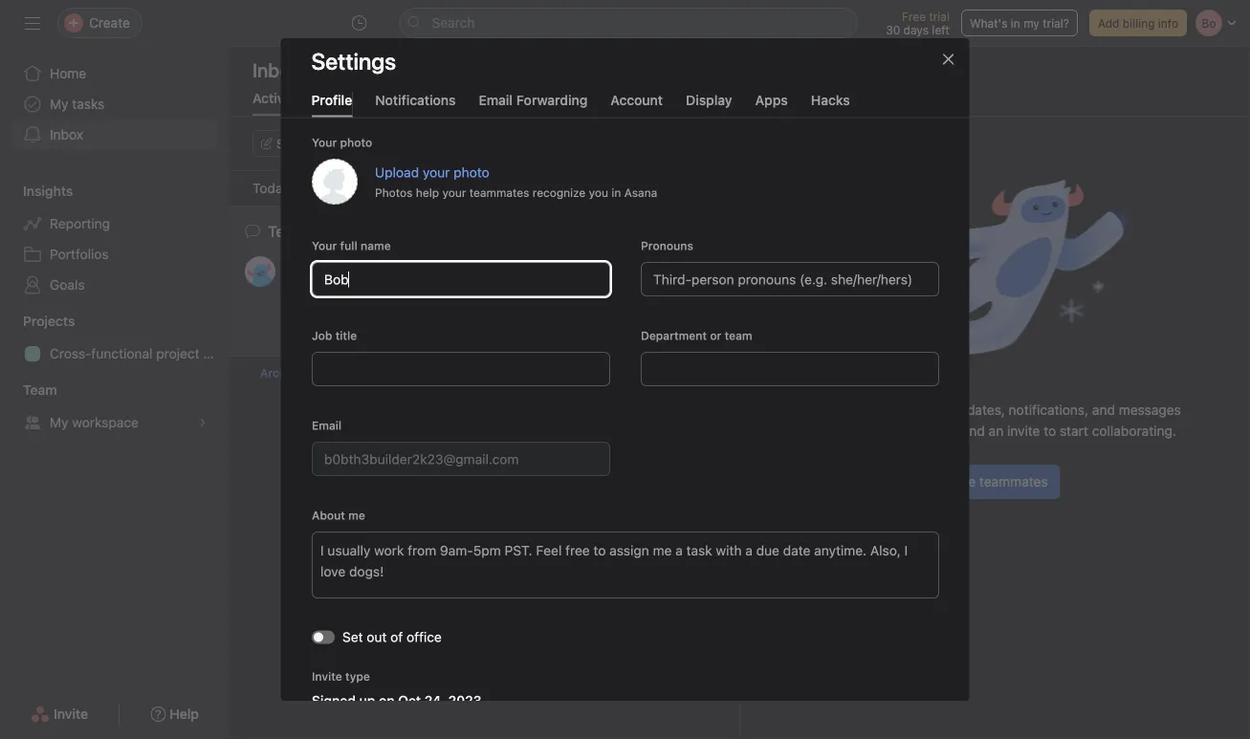Task type: vqa. For each thing, say whether or not it's contained in the screenshot.
Completed checkbox
no



Task type: describe. For each thing, give the bounding box(es) containing it.
trial?
[[1043, 16, 1070, 30]]

close image
[[941, 52, 956, 67]]

on
[[379, 693, 394, 709]]

start inside inbox is where you get updates, notifications, and messages from your teammates. send an invite to start collaborating.
[[1060, 423, 1089, 439]]

inbox inside inbox "link"
[[50, 127, 83, 143]]

global element
[[0, 47, 230, 162]]

inbox inside yeti inbox is where you get updates, notifications, and messages from your teammates. send an invite to start collaborating. 5 minutes ago
[[287, 284, 321, 299]]

full
[[340, 239, 357, 252]]

set out of office switch
[[311, 630, 334, 644]]

your full name
[[311, 239, 391, 252]]

teamwork
[[268, 222, 341, 241]]

your inside inbox is where you get updates, notifications, and messages from your teammates. send an invite to start collaborating.
[[847, 423, 874, 439]]

about
[[311, 509, 345, 522]]

send message
[[277, 137, 356, 150]]

activity link
[[253, 90, 300, 116]]

where inside yeti inbox is where you get updates, notifications, and messages from your teammates. send an invite to start collaborating. 5 minutes ago
[[338, 284, 376, 299]]

trial
[[929, 10, 950, 23]]

Third-person pronouns (e.g. she/her/hers) text field
[[641, 262, 939, 296]]

upload your photo button
[[375, 164, 489, 180]]

invite inside inbox is where you get updates, notifications, and messages from your teammates. send an invite to start collaborating.
[[1008, 423, 1041, 439]]

notifications
[[375, 92, 456, 108]]

email for email forwarding
[[479, 92, 513, 108]]

makes
[[345, 222, 391, 241]]

where inside inbox is where you get updates, notifications, and messages from your teammates. send an invite to start collaborating.
[[860, 402, 898, 418]]

to inside yeti inbox is where you get updates, notifications, and messages from your teammates. send an invite to start collaborating. 5 minutes ago
[[454, 305, 466, 321]]

start inside yeti inbox is where you get updates, notifications, and messages from your teammates. send an invite to start collaborating. 5 minutes ago
[[470, 305, 498, 321]]

recognize
[[532, 185, 585, 199]]

hide sidebar image
[[25, 15, 40, 31]]

signed
[[311, 693, 355, 709]]

projects
[[23, 313, 75, 329]]

today
[[253, 180, 290, 196]]

your for your photo
[[311, 239, 337, 252]]

reporting link
[[11, 209, 218, 239]]

in inside button
[[1011, 16, 1021, 30]]

me
[[348, 509, 365, 522]]

30
[[886, 23, 901, 36]]

i've
[[485, 90, 508, 106]]

portfolios link
[[11, 239, 218, 270]]

team
[[724, 329, 752, 342]]

message
[[307, 137, 356, 150]]

teammates inside button
[[980, 474, 1048, 490]]

display button
[[686, 92, 733, 117]]

an inside yeti inbox is where you get updates, notifications, and messages from your teammates. send an invite to start collaborating. 5 minutes ago
[[398, 305, 413, 321]]

pronouns
[[641, 239, 693, 252]]

add billing info button
[[1090, 10, 1187, 36]]

search list box
[[399, 8, 859, 38]]

add
[[1098, 16, 1120, 30]]

my
[[1024, 16, 1040, 30]]

team button
[[0, 381, 57, 400]]

invite for type
[[311, 670, 342, 683]]

search
[[432, 15, 475, 31]]

my workspace link
[[11, 408, 218, 438]]

send inside yeti inbox is where you get updates, notifications, and messages from your teammates. send an invite to start collaborating. 5 minutes ago
[[363, 305, 395, 321]]

teams element
[[0, 373, 230, 442]]

hacks
[[811, 92, 850, 108]]

team
[[23, 382, 57, 398]]

job
[[311, 329, 332, 342]]

plan
[[203, 346, 229, 362]]

account
[[611, 92, 663, 108]]

my for my tasks
[[50, 96, 68, 112]]

my workspace
[[50, 415, 139, 431]]

to inside inbox is where you get updates, notifications, and messages from your teammates. send an invite to start collaborating.
[[1044, 423, 1057, 439]]

billing
[[1123, 16, 1155, 30]]

title
[[335, 329, 357, 342]]

send message button
[[253, 130, 364, 157]]

upload your photo photos help your teammates recognize you in asana
[[375, 164, 657, 199]]

archive all notifications button
[[230, 357, 740, 389]]

inbox inside inbox is where you get updates, notifications, and messages from your teammates. send an invite to start collaborating.
[[810, 402, 843, 418]]

is inside yeti inbox is where you get updates, notifications, and messages from your teammates. send an invite to start collaborating. 5 minutes ago
[[324, 284, 334, 299]]

upload
[[375, 164, 419, 180]]

email forwarding
[[479, 92, 588, 108]]

cross-functional project plan
[[50, 346, 229, 362]]

get inside yeti inbox is where you get updates, notifications, and messages from your teammates. send an invite to start collaborating. 5 minutes ago
[[405, 284, 425, 299]]

from inside inbox is where you get updates, notifications, and messages from your teammates. send an invite to start collaborating.
[[814, 423, 843, 439]]

updates, inside inbox is where you get updates, notifications, and messages from your teammates. send an invite to start collaborating.
[[952, 402, 1006, 418]]

email for email
[[311, 419, 341, 432]]

portfolios
[[50, 246, 109, 262]]

about me
[[311, 509, 365, 522]]

workspace
[[72, 415, 139, 431]]

forwarding
[[516, 92, 588, 108]]

teammates. inside yeti inbox is where you get updates, notifications, and messages from your teammates. send an invite to start collaborating. 5 minutes ago
[[287, 305, 360, 321]]

yeti inbox is where you get updates, notifications, and messages from your teammates. send an invite to start collaborating. 5 minutes ago
[[287, 259, 726, 339]]

your photo
[[311, 135, 372, 149]]

teammates inside "upload your photo photos help your teammates recognize you in asana"
[[469, 185, 529, 199]]

messages inside yeti inbox is where you get updates, notifications, and messages from your teammates. send an invite to start collaborating. 5 minutes ago
[[597, 284, 659, 299]]

my tasks link
[[11, 89, 218, 120]]

profile button
[[311, 92, 352, 117]]

of
[[390, 629, 403, 645]]

my tasks
[[50, 96, 105, 112]]

account button
[[611, 92, 663, 117]]

and inside inbox is where you get updates, notifications, and messages from your teammates. send an invite to start collaborating.
[[1093, 402, 1116, 418]]

projects element
[[0, 304, 230, 373]]

office
[[406, 629, 441, 645]]

invite teammates button
[[930, 465, 1061, 499]]

left
[[932, 23, 950, 36]]

out
[[366, 629, 386, 645]]

archive all notifications
[[260, 366, 390, 380]]

updates, inside yeti inbox is where you get updates, notifications, and messages from your teammates. send an invite to start collaborating. 5 minutes ago
[[429, 284, 483, 299]]

0 vertical spatial photo
[[340, 135, 372, 149]]

invite type signed up on oct 24, 2023
[[311, 670, 481, 709]]

your for settings
[[311, 135, 337, 149]]

invite inside yeti inbox is where you get updates, notifications, and messages from your teammates. send an invite to start collaborating. 5 minutes ago
[[417, 305, 450, 321]]

minutes
[[297, 325, 340, 339]]



Task type: locate. For each thing, give the bounding box(es) containing it.
email forwarding button
[[479, 92, 588, 117]]

2 your from the top
[[311, 239, 337, 252]]

0 horizontal spatial in
[[611, 185, 621, 199]]

my inside global element
[[50, 96, 68, 112]]

messages inside inbox is where you get updates, notifications, and messages from your teammates. send an invite to start collaborating.
[[1119, 402, 1181, 418]]

invite for teammates
[[943, 474, 976, 490]]

photo down archive 'link'
[[340, 135, 372, 149]]

collaborating. inside inbox is where you get updates, notifications, and messages from your teammates. send an invite to start collaborating.
[[1092, 423, 1177, 439]]

1 horizontal spatial notifications,
[[1009, 402, 1089, 418]]

1 vertical spatial notifications,
[[1009, 402, 1089, 418]]

an
[[398, 305, 413, 321], [989, 423, 1004, 439]]

hacks button
[[811, 92, 850, 117]]

1 horizontal spatial is
[[847, 402, 857, 418]]

1 vertical spatial an
[[989, 423, 1004, 439]]

start up invite teammates button
[[1060, 423, 1089, 439]]

cross-
[[50, 346, 91, 362]]

notifications,
[[487, 284, 566, 299], [1009, 402, 1089, 418]]

1 vertical spatial is
[[847, 402, 857, 418]]

settings
[[311, 48, 396, 75]]

0 horizontal spatial invite
[[54, 707, 88, 722]]

1 vertical spatial get
[[928, 402, 948, 418]]

0 horizontal spatial start
[[470, 305, 498, 321]]

help
[[416, 185, 439, 199]]

your
[[311, 135, 337, 149], [311, 239, 337, 252]]

updates, down work happen!
[[429, 284, 483, 299]]

0 horizontal spatial where
[[338, 284, 376, 299]]

start
[[470, 305, 498, 321], [1060, 423, 1089, 439]]

reporting
[[50, 216, 110, 232]]

archive for archive all notifications
[[260, 366, 302, 380]]

in left my
[[1011, 16, 1021, 30]]

teammates left recognize
[[469, 185, 529, 199]]

1 horizontal spatial archive
[[323, 90, 371, 106]]

notifications, inside inbox is where you get updates, notifications, and messages from your teammates. send an invite to start collaborating.
[[1009, 402, 1089, 418]]

1 vertical spatial send
[[363, 305, 395, 321]]

1 vertical spatial and
[[1093, 402, 1116, 418]]

1 horizontal spatial get
[[928, 402, 948, 418]]

teamwork makes work happen!
[[268, 222, 491, 241]]

5
[[287, 325, 294, 339]]

0 horizontal spatial get
[[405, 284, 425, 299]]

1 horizontal spatial messages
[[1119, 402, 1181, 418]]

get up invite teammates
[[928, 402, 948, 418]]

get inside inbox is where you get updates, notifications, and messages from your teammates. send an invite to start collaborating.
[[928, 402, 948, 418]]

1 vertical spatial invite
[[311, 670, 342, 683]]

0 horizontal spatial messages
[[597, 284, 659, 299]]

apps button
[[756, 92, 788, 117]]

inbox
[[253, 58, 300, 81], [50, 127, 83, 143], [287, 284, 321, 299], [810, 402, 843, 418]]

1 horizontal spatial where
[[860, 402, 898, 418]]

archive inside button
[[260, 366, 302, 380]]

collaborating. inside yeti inbox is where you get updates, notifications, and messages from your teammates. send an invite to start collaborating. 5 minutes ago
[[502, 305, 586, 321]]

1 vertical spatial messages
[[1119, 402, 1181, 418]]

teammates. inside inbox is where you get updates, notifications, and messages from your teammates. send an invite to start collaborating.
[[878, 423, 950, 439]]

1 vertical spatial to
[[1044, 423, 1057, 439]]

upload new photo image
[[311, 158, 357, 204]]

send inside "button"
[[277, 137, 304, 150]]

an inside inbox is where you get updates, notifications, and messages from your teammates. send an invite to start collaborating.
[[989, 423, 1004, 439]]

invite teammates
[[943, 474, 1048, 490]]

goals
[[50, 277, 85, 293]]

updates, up invite teammates
[[952, 402, 1006, 418]]

send up invite teammates
[[954, 423, 985, 439]]

0 horizontal spatial photo
[[340, 135, 372, 149]]

teammates
[[469, 185, 529, 199], [980, 474, 1048, 490]]

1 horizontal spatial send
[[363, 305, 395, 321]]

inbox is where you get updates, notifications, and messages from your teammates. send an invite to start collaborating.
[[810, 402, 1181, 439]]

0 horizontal spatial an
[[398, 305, 413, 321]]

apps
[[756, 92, 788, 108]]

1 vertical spatial in
[[611, 185, 621, 199]]

0 vertical spatial is
[[324, 284, 334, 299]]

1 horizontal spatial email
[[479, 92, 513, 108]]

2 vertical spatial send
[[954, 423, 985, 439]]

0 horizontal spatial archive
[[260, 366, 302, 380]]

archive down settings
[[323, 90, 371, 106]]

invite inside invite type signed up on oct 24, 2023
[[311, 670, 342, 683]]

1 vertical spatial email
[[311, 419, 341, 432]]

what's in my trial? button
[[962, 10, 1078, 36]]

display
[[686, 92, 733, 108]]

1 vertical spatial teammates
[[980, 474, 1048, 490]]

0 horizontal spatial invite
[[417, 305, 450, 321]]

add billing info
[[1098, 16, 1179, 30]]

1 horizontal spatial invite
[[1008, 423, 1041, 439]]

what's
[[970, 16, 1008, 30]]

asana
[[624, 185, 657, 199]]

1 horizontal spatial an
[[989, 423, 1004, 439]]

0 vertical spatial teammates
[[469, 185, 529, 199]]

to up invite teammates
[[1044, 423, 1057, 439]]

0 vertical spatial you
[[589, 185, 608, 199]]

send inside inbox is where you get updates, notifications, and messages from your teammates. send an invite to start collaborating.
[[954, 423, 985, 439]]

0 vertical spatial start
[[470, 305, 498, 321]]

None text field
[[311, 352, 610, 386], [641, 352, 939, 386], [311, 352, 610, 386], [641, 352, 939, 386]]

messages
[[597, 284, 659, 299], [1119, 402, 1181, 418]]

1 vertical spatial teammates.
[[878, 423, 950, 439]]

send left message
[[277, 137, 304, 150]]

insights element
[[0, 174, 230, 304]]

0 horizontal spatial teammates.
[[287, 305, 360, 321]]

set out of office
[[342, 629, 441, 645]]

1 horizontal spatial and
[[1093, 402, 1116, 418]]

0 horizontal spatial collaborating.
[[502, 305, 586, 321]]

to
[[454, 305, 466, 321], [1044, 423, 1057, 439]]

send
[[277, 137, 304, 150], [363, 305, 395, 321], [954, 423, 985, 439]]

0 vertical spatial get
[[405, 284, 425, 299]]

1 horizontal spatial you
[[589, 185, 608, 199]]

0 vertical spatial invite
[[943, 474, 976, 490]]

collaborating.
[[502, 305, 586, 321], [1092, 423, 1177, 439]]

1 vertical spatial invite
[[1008, 423, 1041, 439]]

1 vertical spatial you
[[379, 284, 402, 299]]

notifications, inside yeti inbox is where you get updates, notifications, and messages from your teammates. send an invite to start collaborating. 5 minutes ago
[[487, 284, 566, 299]]

1 vertical spatial your
[[311, 239, 337, 252]]

archive for archive
[[323, 90, 371, 106]]

free
[[902, 10, 926, 23]]

0 vertical spatial where
[[338, 284, 376, 299]]

invite inside invite button
[[54, 707, 88, 722]]

0 vertical spatial my
[[50, 96, 68, 112]]

2 horizontal spatial you
[[902, 402, 924, 418]]

invite button
[[18, 698, 101, 732]]

1 horizontal spatial in
[[1011, 16, 1021, 30]]

photo inside "upload your photo photos help your teammates recognize you in asana"
[[453, 164, 489, 180]]

notifications button
[[375, 92, 456, 117]]

1 horizontal spatial photo
[[453, 164, 489, 180]]

notifications, up invite teammates
[[1009, 402, 1089, 418]]

1 horizontal spatial collaborating.
[[1092, 423, 1177, 439]]

profile
[[311, 92, 352, 108]]

you inside "upload your photo photos help your teammates recognize you in asana"
[[589, 185, 608, 199]]

to up archive all notifications button
[[454, 305, 466, 321]]

functional
[[91, 346, 153, 362]]

messages i've sent
[[418, 90, 539, 106]]

teammates down inbox is where you get updates, notifications, and messages from your teammates. send an invite to start collaborating. at the right of the page
[[980, 474, 1048, 490]]

you
[[589, 185, 608, 199], [379, 284, 402, 299], [902, 402, 924, 418]]

1 horizontal spatial start
[[1060, 423, 1089, 439]]

days
[[904, 23, 929, 36]]

1 horizontal spatial teammates
[[980, 474, 1048, 490]]

photos
[[375, 185, 412, 199]]

in inside "upload your photo photos help your teammates recognize you in asana"
[[611, 185, 621, 199]]

0 vertical spatial updates,
[[429, 284, 483, 299]]

1 vertical spatial photo
[[453, 164, 489, 180]]

activity
[[253, 90, 300, 106]]

is inside inbox is where you get updates, notifications, and messages from your teammates. send an invite to start collaborating.
[[847, 402, 857, 418]]

0 horizontal spatial to
[[454, 305, 466, 321]]

search button
[[399, 8, 859, 38]]

0 horizontal spatial you
[[379, 284, 402, 299]]

1 vertical spatial from
[[814, 423, 843, 439]]

type
[[345, 670, 370, 683]]

name
[[360, 239, 391, 252]]

2 horizontal spatial invite
[[943, 474, 976, 490]]

archive
[[323, 90, 371, 106], [260, 366, 302, 380]]

your inside yeti inbox is where you get updates, notifications, and messages from your teammates. send an invite to start collaborating. 5 minutes ago
[[695, 284, 722, 299]]

all
[[305, 366, 318, 380]]

0 vertical spatial archive
[[323, 90, 371, 106]]

0 vertical spatial in
[[1011, 16, 1021, 30]]

notifications, up archive all notifications button
[[487, 284, 566, 299]]

home link
[[11, 58, 218, 89]]

department or team
[[641, 329, 752, 342]]

0 vertical spatial invite
[[417, 305, 450, 321]]

1 my from the top
[[50, 96, 68, 112]]

job title
[[311, 329, 357, 342]]

None text field
[[311, 262, 610, 296], [311, 442, 610, 476], [311, 262, 610, 296], [311, 442, 610, 476]]

1 horizontal spatial invite
[[311, 670, 342, 683]]

you inside inbox is where you get updates, notifications, and messages from your teammates. send an invite to start collaborating.
[[902, 402, 924, 418]]

0 horizontal spatial teammates
[[469, 185, 529, 199]]

0 horizontal spatial and
[[570, 284, 593, 299]]

0 horizontal spatial updates,
[[429, 284, 483, 299]]

0 vertical spatial collaborating.
[[502, 305, 586, 321]]

free trial 30 days left
[[886, 10, 950, 36]]

2 vertical spatial you
[[902, 402, 924, 418]]

0 vertical spatial send
[[277, 137, 304, 150]]

your
[[422, 164, 450, 180], [442, 185, 466, 199], [695, 284, 722, 299], [847, 423, 874, 439]]

invite
[[417, 305, 450, 321], [1008, 423, 1041, 439]]

0 vertical spatial an
[[398, 305, 413, 321]]

your left full
[[311, 239, 337, 252]]

send up ago
[[363, 305, 395, 321]]

0 vertical spatial email
[[479, 92, 513, 108]]

1 horizontal spatial updates,
[[952, 402, 1006, 418]]

teammates.
[[287, 305, 360, 321], [878, 423, 950, 439]]

invite up archive all notifications button
[[417, 305, 450, 321]]

and
[[570, 284, 593, 299], [1093, 402, 1116, 418]]

archive left all
[[260, 366, 302, 380]]

email
[[479, 92, 513, 108], [311, 419, 341, 432]]

0 vertical spatial and
[[570, 284, 593, 299]]

2 vertical spatial invite
[[54, 707, 88, 722]]

cross-functional project plan link
[[11, 339, 229, 369]]

1 your from the top
[[311, 135, 337, 149]]

0 vertical spatial messages
[[597, 284, 659, 299]]

0 vertical spatial from
[[662, 284, 691, 299]]

invite inside invite teammates button
[[943, 474, 976, 490]]

home
[[50, 66, 86, 81]]

set
[[342, 629, 363, 645]]

0 vertical spatial your
[[311, 135, 337, 149]]

1 horizontal spatial from
[[814, 423, 843, 439]]

0 vertical spatial teammates.
[[287, 305, 360, 321]]

1 vertical spatial archive
[[260, 366, 302, 380]]

0 vertical spatial notifications,
[[487, 284, 566, 299]]

1 vertical spatial my
[[50, 415, 68, 431]]

0 vertical spatial to
[[454, 305, 466, 321]]

notifications
[[321, 366, 390, 380]]

get down work happen!
[[405, 284, 425, 299]]

up
[[359, 693, 375, 709]]

24,
[[424, 693, 445, 709]]

0 horizontal spatial email
[[311, 419, 341, 432]]

I usually work from 9am-5pm PST. Feel free to assign me a task with a due date anytime. Also, I love dogs! text field
[[311, 532, 939, 598]]

messages
[[418, 90, 482, 106]]

1 vertical spatial collaborating.
[[1092, 423, 1177, 439]]

oct
[[398, 693, 421, 709]]

get
[[405, 284, 425, 299], [928, 402, 948, 418]]

my down team
[[50, 415, 68, 431]]

0 horizontal spatial send
[[277, 137, 304, 150]]

in left asana
[[611, 185, 621, 199]]

from inside yeti inbox is where you get updates, notifications, and messages from your teammates. send an invite to start collaborating. 5 minutes ago
[[662, 284, 691, 299]]

in
[[1011, 16, 1021, 30], [611, 185, 621, 199]]

you inside yeti inbox is where you get updates, notifications, and messages from your teammates. send an invite to start collaborating. 5 minutes ago
[[379, 284, 402, 299]]

project
[[156, 346, 200, 362]]

yeti
[[287, 259, 311, 275]]

1 vertical spatial where
[[860, 402, 898, 418]]

your down "profile" button
[[311, 135, 337, 149]]

my inside teams element
[[50, 415, 68, 431]]

1 horizontal spatial to
[[1044, 423, 1057, 439]]

archive link
[[323, 90, 371, 116]]

start up archive all notifications button
[[470, 305, 498, 321]]

email inside 'button'
[[479, 92, 513, 108]]

tasks
[[72, 96, 105, 112]]

2 my from the top
[[50, 415, 68, 431]]

invite up invite teammates
[[1008, 423, 1041, 439]]

photo up work happen!
[[453, 164, 489, 180]]

1 vertical spatial start
[[1060, 423, 1089, 439]]

my for my workspace
[[50, 415, 68, 431]]

and inside yeti inbox is where you get updates, notifications, and messages from your teammates. send an invite to start collaborating. 5 minutes ago
[[570, 284, 593, 299]]

or
[[710, 329, 721, 342]]

1 vertical spatial updates,
[[952, 402, 1006, 418]]

0 horizontal spatial from
[[662, 284, 691, 299]]

2 horizontal spatial send
[[954, 423, 985, 439]]

projects button
[[0, 312, 75, 331]]

ago
[[343, 325, 364, 339]]

0 horizontal spatial notifications,
[[487, 284, 566, 299]]

1 horizontal spatial teammates.
[[878, 423, 950, 439]]

goals link
[[11, 270, 218, 300]]

0 horizontal spatial is
[[324, 284, 334, 299]]

what's in my trial?
[[970, 16, 1070, 30]]

my left tasks
[[50, 96, 68, 112]]



